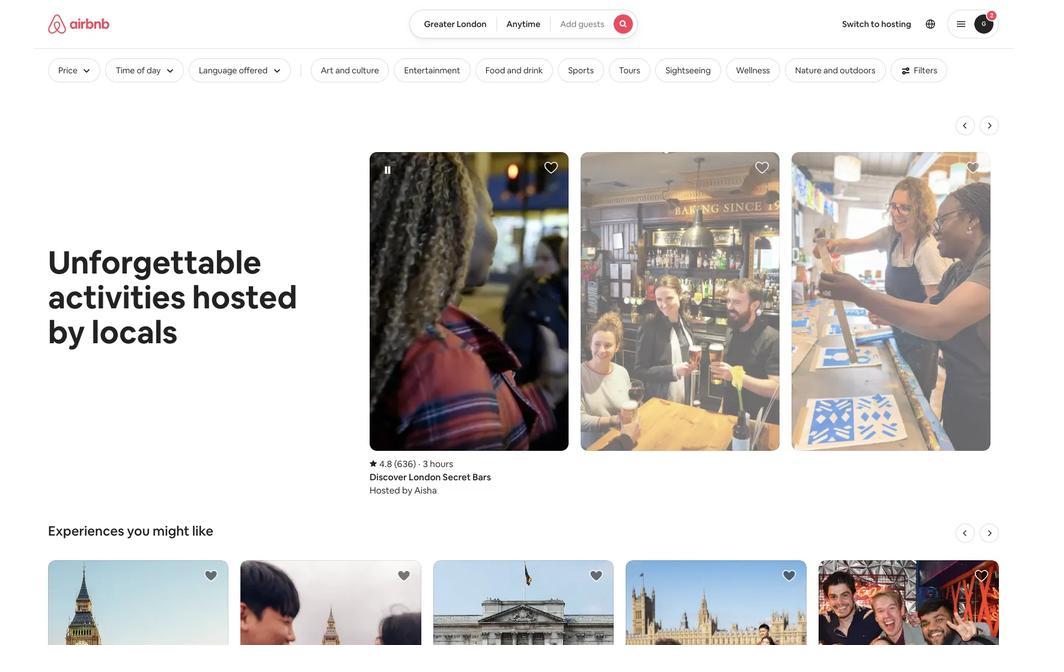 Task type: vqa. For each thing, say whether or not it's contained in the screenshot.
of
yes



Task type: locate. For each thing, give the bounding box(es) containing it.
0 vertical spatial london
[[457, 19, 487, 29]]

discover
[[370, 471, 407, 483]]

Sightseeing button
[[656, 58, 722, 82]]

greater london
[[424, 19, 487, 29]]

none search field containing greater london
[[409, 10, 639, 39]]

culture
[[352, 65, 379, 76]]

1 horizontal spatial and
[[507, 65, 522, 76]]

filters
[[915, 65, 938, 76]]

language
[[199, 65, 237, 76]]

you
[[127, 523, 150, 540]]

language offered
[[199, 65, 268, 76]]

2
[[991, 11, 994, 19]]

None search field
[[409, 10, 639, 39]]

price
[[58, 65, 78, 76]]

discover london secret bars hosted by aisha
[[370, 471, 491, 496]]

3
[[423, 458, 428, 470]]

activities
[[48, 278, 186, 318]]

by inside discover london secret bars hosted by aisha
[[402, 485, 413, 496]]

and
[[336, 65, 350, 76], [507, 65, 522, 76], [824, 65, 839, 76]]

of
[[137, 65, 145, 76]]

add guests button
[[550, 10, 639, 39]]

4.8 out of 5 average rating,  636 reviews image
[[370, 458, 416, 470]]

time
[[116, 65, 135, 76]]

london inside button
[[457, 19, 487, 29]]

·
[[419, 458, 421, 470]]

switch
[[843, 19, 870, 29]]

1 horizontal spatial add to wishlist image
[[397, 569, 411, 584]]

london for discover
[[409, 471, 441, 483]]

like
[[192, 523, 214, 540]]

offered
[[239, 65, 268, 76]]

1 vertical spatial by
[[402, 485, 413, 496]]

time of day
[[116, 65, 161, 76]]

wellness
[[737, 65, 771, 76]]

Entertainment button
[[394, 58, 471, 82]]

day
[[147, 65, 161, 76]]

1 horizontal spatial by
[[402, 485, 413, 496]]

· 3 hours
[[419, 458, 454, 470]]

0 horizontal spatial and
[[336, 65, 350, 76]]

london inside discover london secret bars hosted by aisha
[[409, 471, 441, 483]]

and right nature
[[824, 65, 839, 76]]

outdoors
[[841, 65, 876, 76]]

and for food
[[507, 65, 522, 76]]

unforgettable
[[48, 243, 262, 283]]

sightseeing
[[666, 65, 711, 76]]

hosting
[[882, 19, 912, 29]]

london for greater
[[457, 19, 487, 29]]

and inside button
[[336, 65, 350, 76]]

price button
[[48, 58, 101, 82]]

and right art
[[336, 65, 350, 76]]

and inside button
[[824, 65, 839, 76]]

2 and from the left
[[507, 65, 522, 76]]

food and drink
[[486, 65, 543, 76]]

0 horizontal spatial by
[[48, 313, 85, 353]]

Art and culture button
[[311, 58, 390, 82]]

add to wishlist image
[[544, 161, 559, 175], [756, 161, 770, 175], [590, 569, 604, 584], [782, 569, 797, 584], [975, 569, 990, 584]]

unforgettable activities hosted by locals
[[48, 243, 298, 353]]

london
[[457, 19, 487, 29], [409, 471, 441, 483]]

language offered button
[[189, 58, 291, 82]]

sports
[[569, 65, 594, 76]]

discover london secret bars group
[[370, 152, 569, 497]]

by
[[48, 313, 85, 353], [402, 485, 413, 496]]

add to wishlist image
[[967, 161, 981, 175], [204, 569, 219, 584], [397, 569, 411, 584]]

1 vertical spatial london
[[409, 471, 441, 483]]

group
[[368, 116, 1002, 499]]

time of day button
[[106, 58, 184, 82]]

nature
[[796, 65, 822, 76]]

switch to hosting
[[843, 19, 912, 29]]

add to wishlist image inside discover london secret bars "group"
[[544, 161, 559, 175]]

3 and from the left
[[824, 65, 839, 76]]

switch to hosting link
[[836, 11, 919, 37]]

0 horizontal spatial london
[[409, 471, 441, 483]]

2 horizontal spatial add to wishlist image
[[967, 161, 981, 175]]

0 vertical spatial by
[[48, 313, 85, 353]]

london down 3 on the left bottom of page
[[409, 471, 441, 483]]

2 horizontal spatial and
[[824, 65, 839, 76]]

and inside button
[[507, 65, 522, 76]]

london right greater
[[457, 19, 487, 29]]

1 and from the left
[[336, 65, 350, 76]]

and left drink
[[507, 65, 522, 76]]

1 horizontal spatial london
[[457, 19, 487, 29]]



Task type: describe. For each thing, give the bounding box(es) containing it.
art
[[321, 65, 334, 76]]

guests
[[579, 19, 605, 29]]

might
[[153, 523, 190, 540]]

Food and drink button
[[476, 58, 554, 82]]

Nature and outdoors button
[[786, 58, 886, 82]]

experiences you might like
[[48, 523, 214, 540]]

and for nature
[[824, 65, 839, 76]]

secret
[[443, 471, 471, 483]]

hours
[[430, 458, 454, 470]]

and for art
[[336, 65, 350, 76]]

by inside unforgettable activities hosted by locals
[[48, 313, 85, 353]]

drink
[[524, 65, 543, 76]]

aisha
[[415, 485, 437, 496]]

hosted
[[370, 485, 400, 496]]

entertainment
[[405, 65, 461, 76]]

greater london button
[[409, 10, 497, 39]]

(636)
[[394, 458, 416, 470]]

greater
[[424, 19, 455, 29]]

hosted
[[192, 278, 298, 318]]

nature and outdoors
[[796, 65, 876, 76]]

art and culture
[[321, 65, 379, 76]]

filters button
[[891, 58, 948, 82]]

4.8
[[380, 458, 392, 470]]

Tours button
[[609, 58, 651, 82]]

tours
[[620, 65, 641, 76]]

Sports button
[[558, 58, 605, 82]]

2 button
[[948, 10, 1000, 39]]

0 horizontal spatial add to wishlist image
[[204, 569, 219, 584]]

Wellness button
[[726, 58, 781, 82]]

bars
[[473, 471, 491, 483]]

profile element
[[653, 0, 1000, 48]]

group containing 4.8 (636)
[[368, 116, 1002, 499]]

experiences
[[48, 523, 124, 540]]

4.8 (636)
[[380, 458, 416, 470]]

food
[[486, 65, 506, 76]]

add guests
[[561, 19, 605, 29]]

anytime
[[507, 19, 541, 29]]

locals
[[92, 313, 178, 353]]

anytime button
[[497, 10, 551, 39]]

to
[[872, 19, 880, 29]]

add
[[561, 19, 577, 29]]



